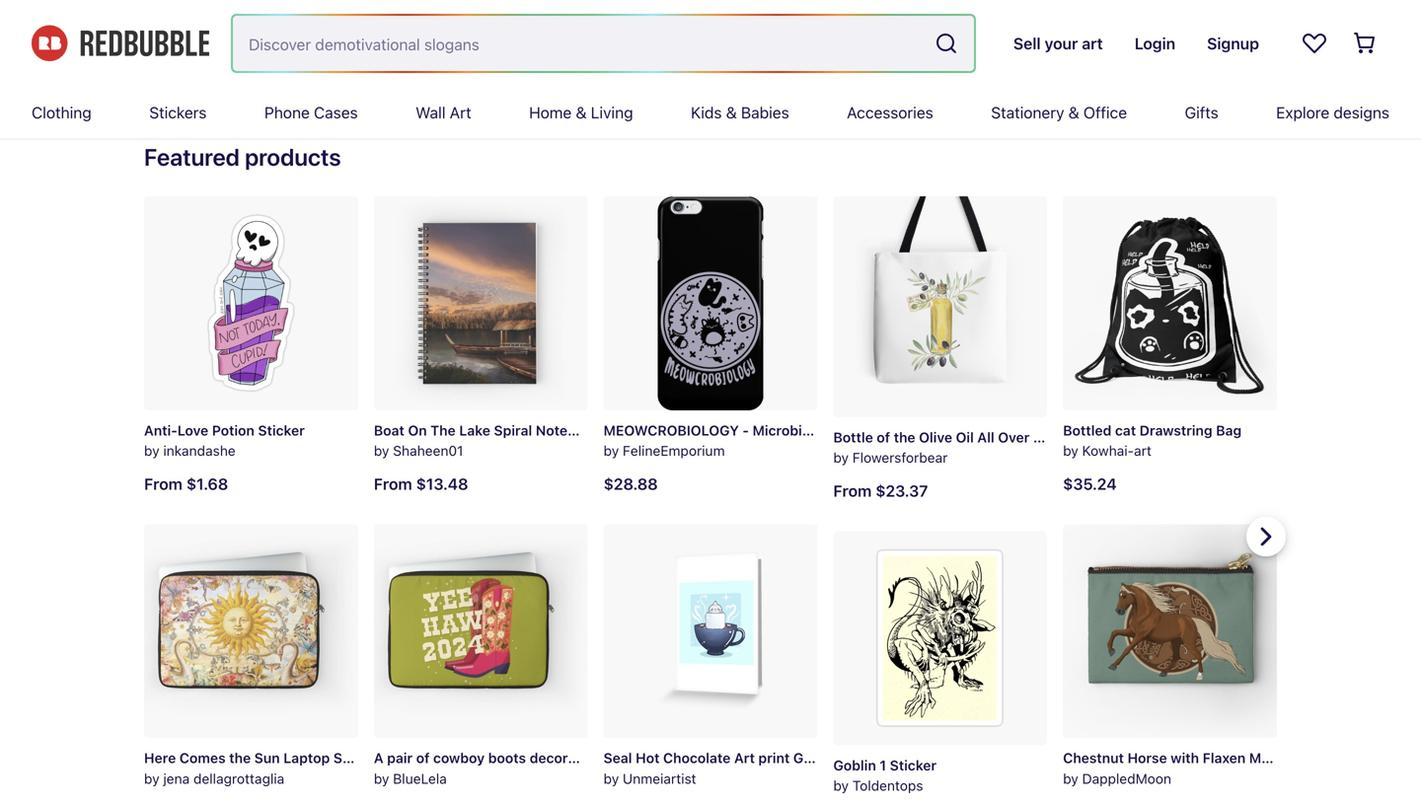 Task type: describe. For each thing, give the bounding box(es) containing it.
bag inside bottle of the olive oil all over print tote bag by flowersforbear
[[1102, 429, 1127, 446]]

from for from $13.48
[[374, 475, 412, 494]]

bottle
[[834, 429, 874, 446]]

art
[[1135, 443, 1152, 459]]

stationery
[[992, 103, 1065, 122]]

by dappledmoon
[[1064, 771, 1172, 787]]

here
[[144, 751, 176, 767]]

explore
[[1277, 103, 1330, 122]]

bluelela
[[393, 771, 447, 787]]

jena
[[163, 771, 190, 787]]

by dappledmoon link
[[1064, 525, 1278, 803]]

explore designs link
[[1277, 87, 1390, 138]]

accessories link
[[847, 87, 934, 138]]

chocolate
[[663, 751, 731, 767]]

sun
[[254, 751, 280, 767]]

& for home
[[576, 103, 587, 122]]

redbubble logo image
[[32, 25, 209, 61]]

love
[[178, 422, 209, 439]]

& for kids
[[726, 103, 737, 122]]

lake
[[459, 422, 491, 439]]

$1.68
[[186, 475, 228, 494]]

office
[[1084, 103, 1128, 122]]

print
[[1034, 429, 1065, 446]]

case
[[961, 422, 994, 439]]

featured products
[[144, 143, 341, 171]]

from for from $1.68
[[144, 475, 183, 494]]

print
[[759, 751, 790, 767]]

phone cases link
[[264, 87, 358, 138]]

anti-love potion sticker by inkandashe
[[144, 422, 305, 459]]

bottle of the olive oil all over print tote bag by flowersforbear
[[834, 429, 1127, 466]]

$35.24
[[1064, 475, 1117, 494]]

wall
[[416, 103, 446, 122]]

cat
[[1116, 422, 1137, 439]]

bottled
[[1064, 422, 1112, 439]]

seal
[[604, 751, 632, 767]]

laptop
[[284, 751, 330, 767]]

from for from $23.37
[[834, 482, 872, 501]]

inkandashe
[[163, 443, 236, 459]]

tote
[[1069, 429, 1098, 446]]

greeting
[[794, 751, 851, 767]]

kids & babies link
[[691, 87, 790, 138]]

all
[[978, 429, 995, 446]]

cases
[[314, 103, 358, 122]]

-
[[743, 422, 749, 439]]

clothing link
[[32, 87, 92, 138]]

boat
[[374, 422, 405, 439]]

by inside the seal hot chocolate art print greeting card by unmeiartist
[[604, 771, 619, 787]]

home & living
[[529, 103, 633, 122]]

from $23.37
[[834, 482, 929, 501]]

unmeiartist
[[623, 771, 697, 787]]

by inside "boat on the lake spiral notebook by shaheen01"
[[374, 443, 389, 459]]

microbiology
[[753, 422, 839, 439]]

kids & babies
[[691, 103, 790, 122]]

bag inside "bottled cat drawstring bag by kowhai-art"
[[1217, 422, 1242, 439]]

by left "dappledmoon"
[[1064, 771, 1079, 787]]

clothing
[[32, 103, 92, 122]]

Search term search field
[[233, 16, 927, 71]]

art inside the seal hot chocolate art print greeting card by unmeiartist
[[734, 751, 755, 767]]

by bluelela link
[[374, 525, 588, 803]]

shaheen01
[[393, 443, 464, 459]]

$13.48
[[416, 475, 468, 494]]

& for stationery
[[1069, 103, 1080, 122]]

1
[[880, 758, 887, 774]]

phone
[[264, 103, 310, 122]]

sticker inside the goblin 1 sticker by toldentops
[[890, 758, 937, 774]]

comes
[[180, 751, 226, 767]]

flowersforbear
[[853, 450, 948, 466]]

toldentops
[[853, 778, 924, 794]]



Task type: locate. For each thing, give the bounding box(es) containing it.
3 & from the left
[[1069, 103, 1080, 122]]

by
[[144, 443, 160, 459], [374, 443, 389, 459], [604, 443, 619, 459], [1064, 443, 1079, 459], [834, 450, 849, 466], [144, 771, 160, 787], [374, 771, 389, 787], [604, 771, 619, 787], [1064, 771, 1079, 787], [834, 778, 849, 794]]

the for comes
[[229, 751, 251, 767]]

$23.37
[[876, 482, 929, 501]]

2 & from the left
[[726, 103, 737, 122]]

spiral
[[494, 422, 532, 439]]

by inside "bottled cat drawstring bag by kowhai-art"
[[1064, 443, 1079, 459]]

& left living at the left top
[[576, 103, 587, 122]]

0 vertical spatial sticker
[[258, 422, 305, 439]]

boat on the lake spiral notebook by shaheen01
[[374, 422, 601, 459]]

hot
[[636, 751, 660, 767]]

goblin
[[834, 758, 877, 774]]

sticker right 1
[[890, 758, 937, 774]]

home
[[529, 103, 572, 122]]

gifts link
[[1185, 87, 1219, 138]]

snap
[[924, 422, 957, 439]]

& left the office
[[1069, 103, 1080, 122]]

sticker inside anti-love potion sticker by inkandashe
[[258, 422, 305, 439]]

wall art
[[416, 103, 472, 122]]

bag
[[1217, 422, 1242, 439], [1102, 429, 1127, 446]]

the
[[431, 422, 456, 439]]

sleeve
[[334, 751, 378, 767]]

0 horizontal spatial sticker
[[258, 422, 305, 439]]

menu bar
[[32, 87, 1390, 138]]

from $1.68
[[144, 475, 228, 494]]

&
[[576, 103, 587, 122], [726, 103, 737, 122], [1069, 103, 1080, 122]]

1 horizontal spatial &
[[726, 103, 737, 122]]

by up $28.88
[[604, 443, 619, 459]]

featured
[[144, 143, 240, 171]]

products
[[245, 143, 341, 171]]

& inside "link"
[[726, 103, 737, 122]]

home & living link
[[529, 87, 633, 138]]

from left $1.68
[[144, 475, 183, 494]]

by inside bottle of the olive oil all over print tote bag by flowersforbear
[[834, 450, 849, 466]]

by down bottled
[[1064, 443, 1079, 459]]

the for of
[[894, 429, 916, 446]]

meowcrobiology - microbiology cats  iphone snap case by felineemporium
[[604, 422, 994, 459]]

from $13.48
[[374, 475, 468, 494]]

meowcrobiology
[[604, 422, 739, 439]]

notebook
[[536, 422, 601, 439]]

art right wall
[[450, 103, 472, 122]]

by down bottle
[[834, 450, 849, 466]]

1 vertical spatial sticker
[[890, 758, 937, 774]]

here comes the sun laptop sleeve by jena dellagrottaglia
[[144, 751, 378, 787]]

the up flowersforbear
[[894, 429, 916, 446]]

anti-
[[144, 422, 178, 439]]

art inside wall art link
[[450, 103, 472, 122]]

by down sleeve
[[374, 771, 389, 787]]

by down seal
[[604, 771, 619, 787]]

0 vertical spatial art
[[450, 103, 472, 122]]

1 & from the left
[[576, 103, 587, 122]]

iphone
[[875, 422, 920, 439]]

0 horizontal spatial art
[[450, 103, 472, 122]]

bag right drawstring
[[1217, 422, 1242, 439]]

the
[[894, 429, 916, 446], [229, 751, 251, 767]]

seal hot chocolate art print greeting card by unmeiartist
[[604, 751, 887, 787]]

menu bar containing clothing
[[32, 87, 1390, 138]]

0 vertical spatial the
[[894, 429, 916, 446]]

bottled cat drawstring bag by kowhai-art
[[1064, 422, 1242, 459]]

sticker
[[258, 422, 305, 439], [890, 758, 937, 774]]

1 horizontal spatial sticker
[[890, 758, 937, 774]]

designs
[[1334, 103, 1390, 122]]

bag right tote
[[1102, 429, 1127, 446]]

dappledmoon
[[1083, 771, 1172, 787]]

by down boat
[[374, 443, 389, 459]]

cats
[[843, 422, 871, 439]]

of
[[877, 429, 891, 446]]

the inside bottle of the olive oil all over print tote bag by flowersforbear
[[894, 429, 916, 446]]

from down "shaheen01"
[[374, 475, 412, 494]]

kids
[[691, 103, 722, 122]]

1 horizontal spatial art
[[734, 751, 755, 767]]

1 horizontal spatial bag
[[1217, 422, 1242, 439]]

1 horizontal spatial the
[[894, 429, 916, 446]]

by inside meowcrobiology - microbiology cats  iphone snap case by felineemporium
[[604, 443, 619, 459]]

from left $23.37
[[834, 482, 872, 501]]

stationery & office link
[[992, 87, 1128, 138]]

by bluelela
[[374, 771, 447, 787]]

potion
[[212, 422, 255, 439]]

$28.88
[[604, 475, 658, 494]]

1 horizontal spatial from
[[374, 475, 412, 494]]

0 horizontal spatial from
[[144, 475, 183, 494]]

babies
[[741, 103, 790, 122]]

by down "anti-"
[[144, 443, 160, 459]]

2 horizontal spatial &
[[1069, 103, 1080, 122]]

the up dellagrottaglia
[[229, 751, 251, 767]]

kowhai-
[[1083, 443, 1135, 459]]

& right kids
[[726, 103, 737, 122]]

art left print
[[734, 751, 755, 767]]

0 horizontal spatial bag
[[1102, 429, 1127, 446]]

accessories
[[847, 103, 934, 122]]

olive
[[919, 429, 953, 446]]

goblin 1 sticker by toldentops
[[834, 758, 937, 794]]

stationery & office
[[992, 103, 1128, 122]]

felineemporium
[[623, 443, 725, 459]]

living
[[591, 103, 633, 122]]

explore designs
[[1277, 103, 1390, 122]]

dellagrottaglia
[[193, 771, 285, 787]]

phone cases
[[264, 103, 358, 122]]

by inside the goblin 1 sticker by toldentops
[[834, 778, 849, 794]]

wall art link
[[416, 87, 472, 138]]

oil
[[956, 429, 974, 446]]

by down here
[[144, 771, 160, 787]]

gifts
[[1185, 103, 1219, 122]]

card
[[855, 751, 887, 767]]

by down goblin
[[834, 778, 849, 794]]

from
[[144, 475, 183, 494], [374, 475, 412, 494], [834, 482, 872, 501]]

by inside anti-love potion sticker by inkandashe
[[144, 443, 160, 459]]

drawstring
[[1140, 422, 1213, 439]]

2 horizontal spatial from
[[834, 482, 872, 501]]

1 vertical spatial art
[[734, 751, 755, 767]]

0 horizontal spatial the
[[229, 751, 251, 767]]

0 horizontal spatial &
[[576, 103, 587, 122]]

sticker right potion
[[258, 422, 305, 439]]

1 vertical spatial the
[[229, 751, 251, 767]]

the inside here comes the sun laptop sleeve by jena dellagrottaglia
[[229, 751, 251, 767]]

stickers link
[[149, 87, 207, 138]]

None field
[[233, 16, 974, 71]]

on
[[408, 422, 427, 439]]

by inside here comes the sun laptop sleeve by jena dellagrottaglia
[[144, 771, 160, 787]]



Task type: vqa. For each thing, say whether or not it's contained in the screenshot.
Living
yes



